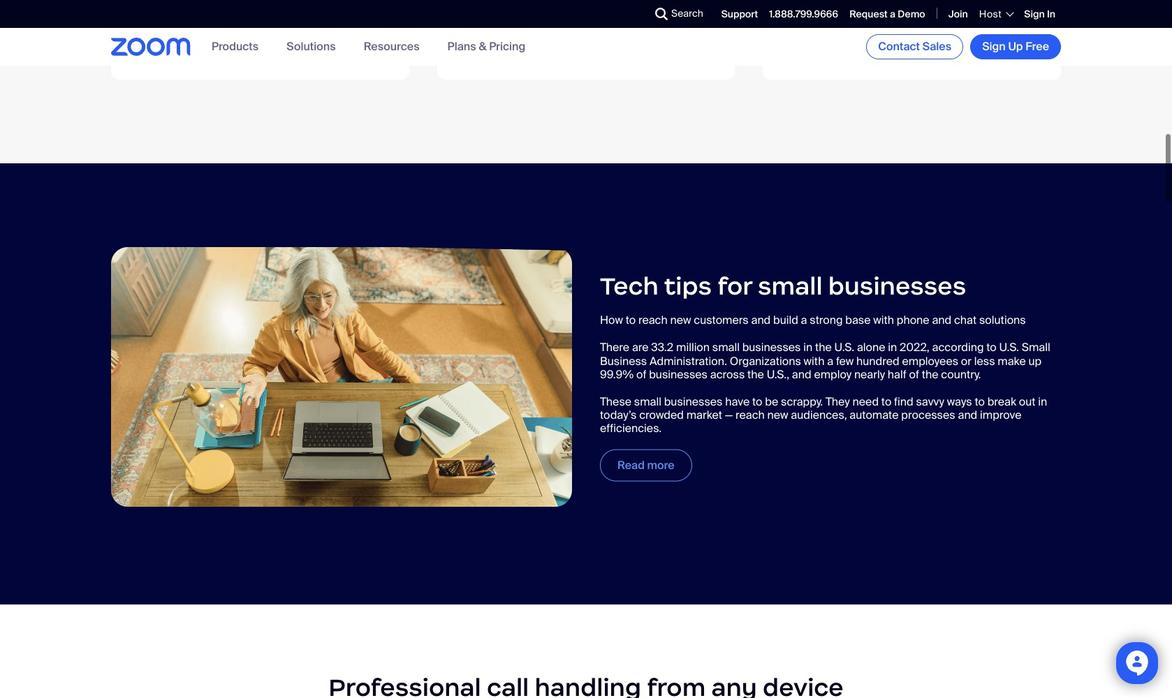 Task type: describe. For each thing, give the bounding box(es) containing it.
tech
[[600, 271, 659, 301]]

more
[[647, 458, 675, 472]]

processes
[[901, 408, 955, 423]]

u.s.,
[[767, 367, 789, 382]]

small
[[1022, 340, 1050, 355]]

1 of from the left
[[636, 367, 646, 382]]

strong
[[810, 313, 843, 328]]

1 horizontal spatial in
[[888, 340, 897, 355]]

0 horizontal spatial the
[[747, 367, 764, 382]]

less
[[974, 354, 995, 368]]

sign for sign up free
[[982, 39, 1006, 54]]

small inside these small businesses have to be scrappy. they need to find savvy ways to break out in today's crowded market — reach new audiences, automate processes and improve efficiencies.
[[634, 394, 662, 409]]

tech tips for small businesses
[[600, 271, 966, 301]]

there
[[600, 340, 629, 355]]

across
[[710, 367, 745, 382]]

build
[[773, 313, 798, 328]]

half
[[888, 367, 907, 382]]

to left be
[[752, 394, 762, 409]]

0 horizontal spatial in
[[804, 340, 813, 355]]

according
[[932, 340, 984, 355]]

business
[[600, 354, 647, 368]]

are
[[632, 340, 649, 355]]

businesses up u.s.,
[[742, 340, 801, 355]]

1.888.799.9666 link
[[769, 8, 838, 20]]

reach inside these small businesses have to be scrappy. they need to find savvy ways to break out in today's crowded market — reach new audiences, automate processes and improve efficiencies.
[[736, 408, 765, 423]]

pricing
[[489, 39, 526, 54]]

need
[[853, 394, 879, 409]]

audiences,
[[791, 408, 847, 423]]

0 vertical spatial small
[[758, 271, 823, 301]]

1 horizontal spatial the
[[815, 340, 832, 355]]

out
[[1019, 394, 1036, 409]]

nearly
[[854, 367, 885, 382]]

market
[[686, 408, 722, 423]]

solutions
[[287, 39, 336, 54]]

1 u.s. from the left
[[834, 340, 854, 355]]

they
[[826, 394, 850, 409]]

demo
[[898, 8, 925, 20]]

ways
[[947, 394, 972, 409]]

99.9%
[[600, 367, 634, 382]]

buy now link
[[451, 13, 529, 45]]

how
[[600, 313, 623, 328]]

sign up free
[[982, 39, 1049, 54]]

to inside there are 33.2 million small businesses in the u.s. alone in 2022, according to u.s. small business administration. organizations with a few hundred employees or less make up 99.9% of businesses across the u.s., and employ nearly half of the country.
[[986, 340, 997, 355]]

sign for sign in
[[1024, 8, 1045, 20]]

2 of from the left
[[909, 367, 919, 382]]

33.2
[[651, 340, 674, 355]]

request a demo
[[850, 8, 925, 20]]

to right ways
[[975, 394, 985, 409]]

to left find
[[881, 394, 892, 409]]

savvy
[[916, 394, 944, 409]]

businesses up the "phone"
[[828, 271, 966, 301]]

host button
[[979, 8, 1013, 20]]

sign in
[[1024, 8, 1056, 20]]

contact sales link
[[777, 34, 884, 66]]

plans & pricing
[[448, 39, 526, 54]]

tech tips for small businesses image
[[111, 247, 572, 507]]

read more
[[618, 458, 675, 472]]

solutions button
[[287, 39, 336, 54]]

automate
[[850, 408, 899, 423]]

country.
[[941, 367, 981, 382]]

today's
[[600, 408, 637, 423]]

plans
[[448, 39, 476, 54]]

1.888.799.9666
[[769, 8, 838, 20]]

2022,
[[900, 340, 930, 355]]

host
[[979, 8, 1002, 20]]

chat
[[954, 313, 977, 328]]

contact sales link
[[866, 34, 963, 59]]

up
[[1029, 354, 1042, 368]]

in
[[1047, 8, 1056, 20]]

sales
[[923, 39, 952, 54]]

tips
[[664, 271, 712, 301]]

sign up free link
[[970, 34, 1061, 59]]

or
[[961, 354, 972, 368]]

products button
[[212, 39, 259, 54]]

find
[[894, 394, 914, 409]]

have
[[725, 394, 750, 409]]

administration.
[[650, 354, 727, 368]]

0 vertical spatial new
[[670, 313, 691, 328]]



Task type: locate. For each thing, give the bounding box(es) containing it.
these small businesses have to be scrappy. they need to find savvy ways to break out in today's crowded market — reach new audiences, automate processes and improve efficiencies.
[[600, 394, 1047, 436]]

for
[[718, 271, 752, 301]]

2 u.s. from the left
[[999, 340, 1019, 355]]

join
[[948, 8, 968, 20]]

in right alone
[[888, 340, 897, 355]]

1 horizontal spatial u.s.
[[999, 340, 1019, 355]]

buy now
[[468, 22, 512, 36]]

None search field
[[604, 3, 659, 25]]

2 horizontal spatial in
[[1038, 394, 1047, 409]]

plans & pricing link
[[448, 39, 526, 54]]

request a demo link
[[850, 8, 925, 20]]

employ
[[814, 367, 852, 382]]

organizations
[[730, 354, 801, 368]]

0 horizontal spatial u.s.
[[834, 340, 854, 355]]

new down u.s.,
[[767, 408, 788, 423]]

1 vertical spatial a
[[801, 313, 807, 328]]

employees
[[902, 354, 958, 368]]

a inside there are 33.2 million small businesses in the u.s. alone in 2022, according to u.s. small business administration. organizations with a few hundred employees or less make up 99.9% of businesses across the u.s., and employ nearly half of the country.
[[827, 354, 833, 368]]

of
[[636, 367, 646, 382], [909, 367, 919, 382]]

alone
[[857, 340, 885, 355]]

a left demo at the top of the page
[[890, 8, 896, 20]]

support
[[721, 8, 758, 20]]

base
[[845, 313, 871, 328]]

resources
[[364, 39, 420, 54]]

0 vertical spatial reach
[[638, 313, 668, 328]]

1 vertical spatial with
[[804, 354, 825, 368]]

small up across
[[712, 340, 740, 355]]

a left the "few"
[[827, 354, 833, 368]]

sales
[[839, 42, 866, 57]]

contact down request a demo
[[878, 39, 920, 54]]

a right build at the top of page
[[801, 313, 807, 328]]

1 horizontal spatial sign
[[1024, 8, 1045, 20]]

1 horizontal spatial small
[[712, 340, 740, 355]]

contact for contact sales
[[794, 42, 836, 57]]

crowded
[[639, 408, 684, 423]]

new inside these small businesses have to be scrappy. they need to find savvy ways to break out in today's crowded market — reach new audiences, automate processes and improve efficiencies.
[[767, 408, 788, 423]]

0 horizontal spatial reach
[[638, 313, 668, 328]]

zoom logo image
[[111, 38, 191, 56]]

search
[[671, 7, 703, 20]]

with inside there are 33.2 million small businesses in the u.s. alone in 2022, according to u.s. small business administration. organizations with a few hundred employees or less make up 99.9% of businesses across the u.s., and employ nearly half of the country.
[[804, 354, 825, 368]]

to left the make
[[986, 340, 997, 355]]

and left chat
[[932, 313, 952, 328]]

a
[[890, 8, 896, 20], [801, 313, 807, 328], [827, 354, 833, 368]]

with right base
[[873, 313, 894, 328]]

contact for contact sales
[[878, 39, 920, 54]]

how to reach new customers and build a strong base with phone and chat solutions
[[600, 313, 1026, 328]]

0 horizontal spatial new
[[670, 313, 691, 328]]

buy
[[468, 22, 488, 36]]

businesses inside these small businesses have to be scrappy. they need to find savvy ways to break out in today's crowded market — reach new audiences, automate processes and improve efficiencies.
[[664, 394, 723, 409]]

million
[[676, 340, 710, 355]]

sign
[[1024, 8, 1045, 20], [982, 39, 1006, 54]]

u.s.
[[834, 340, 854, 355], [999, 340, 1019, 355]]

and inside these small businesses have to be scrappy. they need to find savvy ways to break out in today's crowded market — reach new audiences, automate processes and improve efficiencies.
[[958, 408, 977, 423]]

and inside there are 33.2 million small businesses in the u.s. alone in 2022, according to u.s. small business administration. organizations with a few hundred employees or less make up 99.9% of businesses across the u.s., and employ nearly half of the country.
[[792, 367, 811, 382]]

0 horizontal spatial of
[[636, 367, 646, 382]]

read
[[618, 458, 645, 472]]

1 vertical spatial sign
[[982, 39, 1006, 54]]

with left the "few"
[[804, 354, 825, 368]]

to right how
[[626, 313, 636, 328]]

solutions
[[979, 313, 1026, 328]]

small up build at the top of page
[[758, 271, 823, 301]]

businesses down million
[[649, 367, 708, 382]]

make
[[998, 354, 1026, 368]]

and
[[751, 313, 771, 328], [932, 313, 952, 328], [792, 367, 811, 382], [958, 408, 977, 423]]

join link
[[948, 8, 968, 20]]

in right "out"
[[1038, 394, 1047, 409]]

to
[[626, 313, 636, 328], [986, 340, 997, 355], [752, 394, 762, 409], [881, 394, 892, 409], [975, 394, 985, 409]]

sign left in
[[1024, 8, 1045, 20]]

1 vertical spatial new
[[767, 408, 788, 423]]

small up efficiencies.
[[634, 394, 662, 409]]

up
[[1008, 39, 1023, 54]]

in
[[804, 340, 813, 355], [888, 340, 897, 355], [1038, 394, 1047, 409]]

1 vertical spatial small
[[712, 340, 740, 355]]

efficiencies.
[[600, 421, 662, 436]]

reach right '—'
[[736, 408, 765, 423]]

the up savvy
[[922, 367, 939, 382]]

1 vertical spatial reach
[[736, 408, 765, 423]]

1 horizontal spatial a
[[827, 354, 833, 368]]

0 vertical spatial sign
[[1024, 8, 1045, 20]]

2 vertical spatial a
[[827, 354, 833, 368]]

these
[[600, 394, 632, 409]]

1 horizontal spatial new
[[767, 408, 788, 423]]

break
[[988, 394, 1016, 409]]

read more link
[[600, 449, 692, 481]]

u.s. left alone
[[834, 340, 854, 355]]

small inside there are 33.2 million small businesses in the u.s. alone in 2022, according to u.s. small business administration. organizations with a few hundred employees or less make up 99.9% of businesses across the u.s., and employ nearly half of the country.
[[712, 340, 740, 355]]

and left improve
[[958, 408, 977, 423]]

&
[[479, 39, 487, 54]]

now
[[491, 22, 512, 36]]

the left the "few"
[[815, 340, 832, 355]]

2 horizontal spatial a
[[890, 8, 896, 20]]

hundred
[[856, 354, 900, 368]]

with
[[873, 313, 894, 328], [804, 354, 825, 368]]

and right u.s.,
[[792, 367, 811, 382]]

scrappy.
[[781, 394, 823, 409]]

2 horizontal spatial the
[[922, 367, 939, 382]]

search image
[[655, 8, 668, 20], [655, 8, 668, 20]]

1 horizontal spatial contact
[[878, 39, 920, 54]]

small
[[758, 271, 823, 301], [712, 340, 740, 355], [634, 394, 662, 409]]

sign left "up"
[[982, 39, 1006, 54]]

of right half
[[909, 367, 919, 382]]

request
[[850, 8, 888, 20]]

businesses
[[828, 271, 966, 301], [742, 340, 801, 355], [649, 367, 708, 382], [664, 394, 723, 409]]

2 horizontal spatial small
[[758, 271, 823, 301]]

u.s. left "small"
[[999, 340, 1019, 355]]

customers
[[694, 313, 749, 328]]

the left u.s.,
[[747, 367, 764, 382]]

2 vertical spatial small
[[634, 394, 662, 409]]

0 horizontal spatial sign
[[982, 39, 1006, 54]]

there are 33.2 million small businesses in the u.s. alone in 2022, according to u.s. small business administration. organizations with a few hundred employees or less make up 99.9% of businesses across the u.s., and employ nearly half of the country.
[[600, 340, 1050, 382]]

1 horizontal spatial of
[[909, 367, 919, 382]]

in inside these small businesses have to be scrappy. they need to find savvy ways to break out in today's crowded market — reach new audiences, automate processes and improve efficiencies.
[[1038, 394, 1047, 409]]

1 horizontal spatial with
[[873, 313, 894, 328]]

contact sales
[[878, 39, 952, 54]]

1 horizontal spatial reach
[[736, 408, 765, 423]]

0 horizontal spatial contact
[[794, 42, 836, 57]]

in down how to reach new customers and build a strong base with phone and chat solutions
[[804, 340, 813, 355]]

0 vertical spatial with
[[873, 313, 894, 328]]

the
[[815, 340, 832, 355], [747, 367, 764, 382], [922, 367, 939, 382]]

businesses left '—'
[[664, 394, 723, 409]]

products
[[212, 39, 259, 54]]

be
[[765, 394, 778, 409]]

new up million
[[670, 313, 691, 328]]

few
[[836, 354, 854, 368]]

0 horizontal spatial with
[[804, 354, 825, 368]]

and left build at the top of page
[[751, 313, 771, 328]]

phone
[[897, 313, 930, 328]]

contact left sales
[[794, 42, 836, 57]]

sign in link
[[1024, 8, 1056, 20]]

improve
[[980, 408, 1022, 423]]

0 horizontal spatial a
[[801, 313, 807, 328]]

0 horizontal spatial small
[[634, 394, 662, 409]]

of right 99.9%
[[636, 367, 646, 382]]

0 vertical spatial a
[[890, 8, 896, 20]]

—
[[725, 408, 733, 423]]

resources button
[[364, 39, 420, 54]]

support link
[[721, 8, 758, 20]]

reach up 33.2
[[638, 313, 668, 328]]

contact
[[878, 39, 920, 54], [794, 42, 836, 57]]



Task type: vqa. For each thing, say whether or not it's contained in the screenshot.
the 'make'
yes



